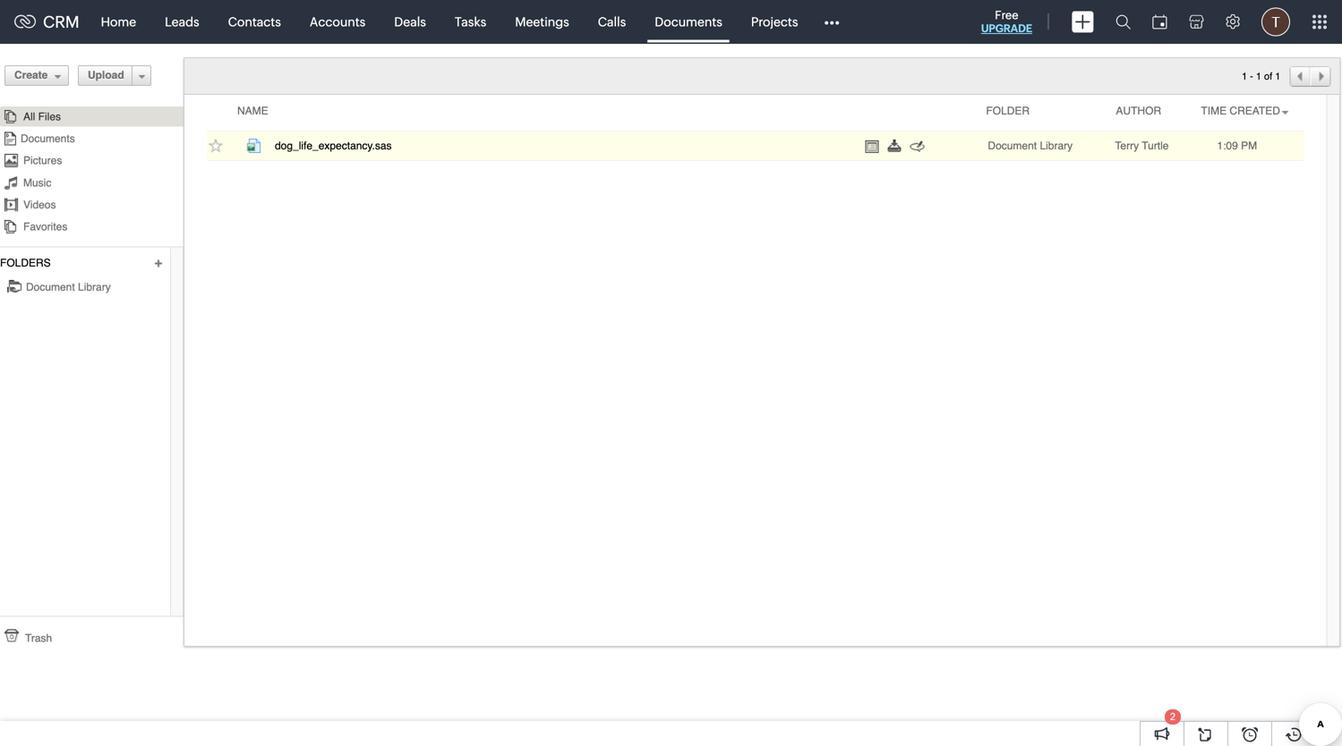 Task type: locate. For each thing, give the bounding box(es) containing it.
calls link
[[583, 0, 640, 43]]

profile element
[[1251, 0, 1301, 43]]

home link
[[86, 0, 151, 43]]

free
[[995, 9, 1018, 22]]

calendar image
[[1152, 15, 1167, 29]]

upgrade
[[981, 22, 1032, 34]]

crm
[[43, 13, 79, 31]]

accounts
[[310, 15, 366, 29]]

home
[[101, 15, 136, 29]]

search image
[[1116, 14, 1131, 30]]

create menu image
[[1072, 11, 1094, 33]]

documents
[[655, 15, 722, 29]]

Other Modules field
[[812, 8, 851, 36]]

calls
[[598, 15, 626, 29]]

2
[[1170, 712, 1176, 723]]

deals link
[[380, 0, 440, 43]]

free upgrade
[[981, 9, 1032, 34]]

leads
[[165, 15, 199, 29]]

leads link
[[151, 0, 214, 43]]

meetings link
[[501, 0, 583, 43]]



Task type: describe. For each thing, give the bounding box(es) containing it.
tasks
[[455, 15, 486, 29]]

tasks link
[[440, 0, 501, 43]]

projects link
[[737, 0, 812, 43]]

crm link
[[14, 13, 79, 31]]

create menu element
[[1061, 0, 1105, 43]]

contacts
[[228, 15, 281, 29]]

documents link
[[640, 0, 737, 43]]

contacts link
[[214, 0, 295, 43]]

meetings
[[515, 15, 569, 29]]

deals
[[394, 15, 426, 29]]

accounts link
[[295, 0, 380, 43]]

projects
[[751, 15, 798, 29]]

search element
[[1105, 0, 1142, 44]]

profile image
[[1261, 8, 1290, 36]]



Task type: vqa. For each thing, say whether or not it's contained in the screenshot.
the 2023
no



